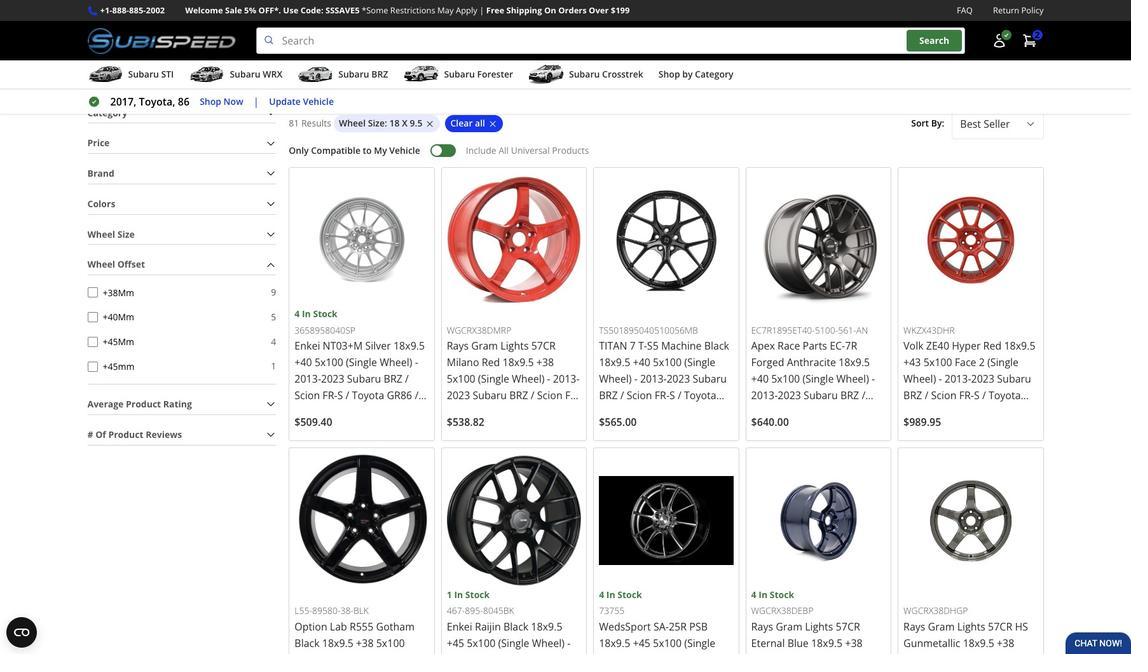 Task type: describe. For each thing, give the bounding box(es) containing it.
manifolds
[[607, 50, 646, 61]]

2023 for machine
[[667, 372, 690, 386]]

wheel) inside ts501895040510056mb titan 7 t-s5 machine black 18x9.5 +40 5x100 (single wheel) - 2013-2023 subaru brz / scion fr-s / toyota gr86 / 2014-2018 subaru forester
[[599, 372, 632, 386]]

welcome
[[185, 4, 223, 16]]

+43
[[904, 356, 921, 370]]

brz for titan
[[599, 389, 618, 403]]

- inside ec7r1895et40-5100-561-an apex race parts ec-7r forged anthracite 18x9.5 +40 5x100 (single wheel) - 2013-2023 subaru brz / scion fr-s / toyota gr86 / 2014-2018 subaru forester
[[872, 372, 875, 386]]

(single inside 4 in stock wgcrx38debp rays gram lights 57cr eternal blue 18x9.5 +38 5x100 (single wheel) - 201
[[783, 653, 814, 654]]

toyota inside ec7r1895et40-5100-561-an apex race parts ec-7r forged anthracite 18x9.5 +40 5x100 (single wheel) - 2013-2023 subaru brz / scion fr-s / toyota gr86 / 2014-2018 subaru forester
[[809, 405, 841, 419]]

5x100 inside 4 in stock 3658958040sp enkei nt03+m silver 18x9.5 +40 5x100 (single wheel) - 2013-2023 subaru brz / scion fr-s / toyota gr86 / 2014-2018 subaru forester
[[315, 356, 343, 370]]

9
[[271, 286, 276, 298]]

885-
[[129, 4, 146, 16]]

now
[[224, 95, 243, 107]]

4 for enkei
[[295, 308, 300, 320]]

a subaru wrx thumbnail image image
[[189, 65, 225, 84]]

$199
[[611, 4, 630, 16]]

gr86 inside ec7r1895et40-5100-561-an apex race parts ec-7r forged anthracite 18x9.5 +40 5x100 (single wheel) - 2013-2023 subaru brz / scion fr-s / toyota gr86 / 2014-2018 subaru forester
[[844, 405, 869, 419]]

# of product reviews button
[[87, 425, 276, 445]]

18
[[390, 117, 400, 129]]

s for $565.00
[[670, 389, 675, 403]]

search
[[920, 35, 950, 47]]

enkei inside 1 in stock 467-895-8045bk enkei raijin black 18x9.5 +45 5x100 (single wheel) - 2013-2023 subaru brz
[[447, 620, 472, 634]]

a subaru forester thumbnail image image
[[404, 65, 439, 84]]

eternal
[[752, 637, 785, 650]]

in for 895-
[[454, 589, 463, 601]]

s inside ec7r1895et40-5100-561-an apex race parts ec-7r forged anthracite 18x9.5 +40 5x100 (single wheel) - 2013-2023 subaru brz / scion fr-s / toyota gr86 / 2014-2018 subaru forester
[[794, 405, 800, 419]]

gr86 for $538.82
[[496, 405, 522, 419]]

scion for $565.00
[[627, 389, 652, 403]]

18x9.5 inside ts501895040510056mb titan 7 t-s5 machine black 18x9.5 +40 5x100 (single wheel) - 2013-2023 subaru brz / scion fr-s / toyota gr86 / 2014-2018 subaru forester
[[599, 356, 631, 370]]

rays inside 4 in stock wgcrx38debp rays gram lights 57cr eternal blue 18x9.5 +38 5x100 (single wheel) - 201
[[752, 620, 773, 634]]

free
[[486, 4, 504, 16]]

561-
[[838, 324, 857, 336]]

- inside wgcrx38dhgp rays gram lights 57cr hs gunmetallic 18x9.5 +38 5x100 (single wheel) - 201
[[1004, 653, 1007, 654]]

fr- inside ec7r1895et40-5100-561-an apex race parts ec-7r forged anthracite 18x9.5 +40 5x100 (single wheel) - 2013-2023 subaru brz / scion fr-s / toyota gr86 / 2014-2018 subaru forester
[[780, 405, 794, 419]]

81 results
[[289, 117, 331, 129]]

wheel) inside wgcrx38dhgp rays gram lights 57cr hs gunmetallic 18x9.5 +38 5x100 (single wheel) - 201
[[969, 653, 1002, 654]]

fr- for s5
[[655, 389, 670, 403]]

search input field
[[256, 27, 965, 54]]

81
[[289, 117, 299, 129]]

ts501895040510056mb titan 7 t-s5 machine black 18x9.5 +40 5x100 (single wheel) - 2013-2023 subaru brz / scion fr-s / toyota gr86 / 2014-2018 subaru forester
[[599, 324, 730, 436]]

turbos image
[[88, 0, 197, 31]]

gr86 for $989.95
[[904, 405, 929, 419]]

:
[[385, 117, 387, 129]]

parts
[[803, 339, 827, 353]]

- inside 4 in stock wgcrx38debp rays gram lights 57cr eternal blue 18x9.5 +38 5x100 (single wheel) - 201
[[852, 653, 855, 654]]

exhaust headers and manifolds image
[[571, 0, 681, 31]]

18x9.5 inside "4 in stock 73755 wedssport sa-25r psb 18x9.5 +45 5x100 (single wheel) - 2013-2016 sci"
[[599, 637, 631, 650]]

2002
[[146, 4, 165, 16]]

r555
[[350, 620, 374, 634]]

stock for rays
[[770, 589, 794, 601]]

+45mm
[[103, 336, 134, 348]]

(single inside l55-89580-38-blk option lab r555 gotham black 18x9.5 +38 5x100 (single wheel) - 2013-20
[[295, 653, 326, 654]]

brz inside ec7r1895et40-5100-561-an apex race parts ec-7r forged anthracite 18x9.5 +40 5x100 (single wheel) - 2013-2023 subaru brz / scion fr-s / toyota gr86 / 2014-2018 subaru forester
[[841, 389, 859, 403]]

intercoolers button
[[933, 0, 1044, 63]]

2 inside button
[[1035, 29, 1040, 41]]

shop by category button
[[659, 63, 734, 88]]

in for rays
[[759, 589, 768, 601]]

sort
[[912, 117, 929, 129]]

psb
[[690, 620, 708, 634]]

all
[[499, 144, 509, 157]]

faq link
[[957, 4, 973, 17]]

+38 inside l55-89580-38-blk option lab r555 gotham black 18x9.5 +38 5x100 (single wheel) - 2013-20
[[356, 637, 374, 650]]

hs
[[1015, 620, 1028, 634]]

5x100 inside wgcrx38dmrp rays gram lights 57cr milano red 18x9.5 +38 5x100 (single wheel) - 2013- 2023 subaru brz / scion fr- s / toyota gr86 / 2014-2018 subaru forester
[[447, 372, 476, 386]]

nt03+m
[[323, 339, 363, 353]]

subaru crosstrek
[[569, 68, 643, 80]]

wheel) inside 4 in stock wgcrx38debp rays gram lights 57cr eternal blue 18x9.5 +38 5x100 (single wheel) - 201
[[817, 653, 849, 654]]

- inside 1 in stock 467-895-8045bk enkei raijin black 18x9.5 +45 5x100 (single wheel) - 2013-2023 subaru brz
[[567, 637, 571, 650]]

in for wedssport
[[607, 589, 615, 601]]

7r
[[845, 339, 858, 353]]

rays for rays gram lights 57cr hs gunmetallic 18x9.5 +38 5x100 (single wheel) - 201
[[904, 620, 926, 634]]

2 inside wkzx43dhr volk ze40 hyper red 18x9.5 +43 5x100 face 2 (single wheel) - 2013-2023 subaru brz / scion fr-s / toyota gr86 / 2014-2018 subaru forester
[[979, 356, 985, 370]]

2018 for $538.82
[[557, 405, 581, 419]]

2013- inside wgcrx38dmrp rays gram lights 57cr milano red 18x9.5 +38 5x100 (single wheel) - 2013- 2023 subaru brz / scion fr- s / toyota gr86 / 2014-2018 subaru forester
[[553, 372, 580, 386]]

subaru sti
[[128, 68, 174, 80]]

5x100 inside 1 in stock 467-895-8045bk enkei raijin black 18x9.5 +45 5x100 (single wheel) - 2013-2023 subaru brz
[[467, 637, 496, 650]]

wkzx43dhr volk ze40 hyper red 18x9.5 +43 5x100 face 2 (single wheel) - 2013-2023 subaru brz / scion fr-s / toyota gr86 / 2014-2018 subaru forester
[[904, 324, 1036, 436]]

reviews
[[146, 429, 182, 441]]

intercoolers
[[965, 36, 1012, 48]]

wheel for wheel size : 18 x 9.5
[[339, 117, 366, 129]]

category
[[87, 107, 127, 119]]

update
[[269, 95, 301, 107]]

wedssport sa-25r psb 18x9.5 +45 5x100 (single wheel) - 2013-2016 scion fr-s / 2013-2024 subaru brz / 2017-2024 toyota 86 image
[[599, 454, 734, 588]]

product inside dropdown button
[[126, 398, 161, 410]]

brand button
[[87, 164, 276, 184]]

gram inside 4 in stock wgcrx38debp rays gram lights 57cr eternal blue 18x9.5 +38 5x100 (single wheel) - 201
[[776, 620, 803, 634]]

2013- inside wkzx43dhr volk ze40 hyper red 18x9.5 +43 5x100 face 2 (single wheel) - 2013-2023 subaru brz / scion fr-s / toyota gr86 / 2014-2018 subaru forester
[[945, 372, 972, 386]]

l55-
[[295, 605, 312, 617]]

of
[[96, 429, 106, 441]]

stock for 895-
[[465, 589, 490, 601]]

subaru brz
[[339, 68, 388, 80]]

*some
[[362, 4, 388, 16]]

wgcrx38debp
[[752, 605, 814, 617]]

+40 for enkei
[[295, 356, 312, 370]]

policy
[[1022, 4, 1044, 16]]

$565.00
[[599, 416, 637, 430]]

return
[[993, 4, 1020, 16]]

888-
[[112, 4, 129, 16]]

toyota for machine
[[684, 389, 717, 403]]

- inside "4 in stock 73755 wedssport sa-25r psb 18x9.5 +45 5x100 (single wheel) - 2013-2016 sci"
[[635, 653, 638, 654]]

sa-
[[654, 620, 669, 634]]

38-
[[341, 605, 354, 617]]

gr86 for $509.40
[[387, 389, 412, 403]]

enkei inside 4 in stock 3658958040sp enkei nt03+m silver 18x9.5 +40 5x100 (single wheel) - 2013-2023 subaru brz / scion fr-s / toyota gr86 / 2014-2018 subaru forester
[[295, 339, 320, 353]]

lights for red
[[501, 339, 529, 353]]

shop by category
[[659, 68, 734, 80]]

products
[[552, 144, 589, 157]]

2018 inside ec7r1895et40-5100-561-an apex race parts ec-7r forged anthracite 18x9.5 +40 5x100 (single wheel) - 2013-2023 subaru brz / scion fr-s / toyota gr86 / 2014-2018 subaru forester
[[778, 422, 801, 436]]

wheel) inside "4 in stock 73755 wedssport sa-25r psb 18x9.5 +45 5x100 (single wheel) - 2013-2016 sci"
[[599, 653, 632, 654]]

fuel injectors image
[[209, 0, 318, 31]]

+1-888-885-2002
[[100, 4, 165, 16]]

sti
[[161, 68, 174, 80]]

18x9.5 inside ec7r1895et40-5100-561-an apex race parts ec-7r forged anthracite 18x9.5 +40 5x100 (single wheel) - 2013-2023 subaru brz / scion fr-s / toyota gr86 / 2014-2018 subaru forester
[[839, 356, 870, 370]]

18x9.5 inside 4 in stock wgcrx38debp rays gram lights 57cr eternal blue 18x9.5 +38 5x100 (single wheel) - 201
[[812, 637, 843, 650]]

toyota for nt03+m
[[352, 389, 384, 403]]

subaru wrx
[[230, 68, 283, 80]]

5x100 inside ec7r1895et40-5100-561-an apex race parts ec-7r forged anthracite 18x9.5 +40 5x100 (single wheel) - 2013-2023 subaru brz / scion fr-s / toyota gr86 / 2014-2018 subaru forester
[[772, 372, 800, 386]]

wheel) inside 1 in stock 467-895-8045bk enkei raijin black 18x9.5 +45 5x100 (single wheel) - 2013-2023 subaru brz
[[532, 637, 565, 650]]

wheel size : 18 x 9.5
[[339, 117, 423, 129]]

average product rating
[[87, 398, 192, 410]]

1 in stock 467-895-8045bk enkei raijin black 18x9.5 +45 5x100 (single wheel) - 2013-2023 subaru brz
[[447, 589, 576, 654]]

silver
[[365, 339, 391, 353]]

black for enkei raijin black 18x9.5 +45 5x100 (single wheel) - 2013-2023 subaru brz
[[504, 620, 529, 634]]

(single inside wkzx43dhr volk ze40 hyper red 18x9.5 +43 5x100 face 2 (single wheel) - 2013-2023 subaru brz / scion fr-s / toyota gr86 / 2014-2018 subaru forester
[[988, 356, 1019, 370]]

off*.
[[259, 4, 281, 16]]

black inside ts501895040510056mb titan 7 t-s5 machine black 18x9.5 +40 5x100 (single wheel) - 2013-2023 subaru brz / scion fr-s / toyota gr86 / 2014-2018 subaru forester
[[704, 339, 730, 353]]

+45Mm button
[[87, 337, 98, 347]]

enkei raijin black 18x9.5 +45 5x100 (single wheel) - 2013-2023 subaru brz / scion fr-s / toyota gr86 / 2014-2018 subaru forester image
[[447, 454, 581, 588]]

gram for gunmetallic
[[928, 620, 955, 634]]

2013- inside ts501895040510056mb titan 7 t-s5 machine black 18x9.5 +40 5x100 (single wheel) - 2013-2023 subaru brz / scion fr-s / toyota gr86 / 2014-2018 subaru forester
[[640, 372, 667, 386]]

+45 inside "4 in stock 73755 wedssport sa-25r psb 18x9.5 +45 5x100 (single wheel) - 2013-2016 sci"
[[633, 637, 651, 650]]

red inside wkzx43dhr volk ze40 hyper red 18x9.5 +43 5x100 face 2 (single wheel) - 2013-2023 subaru brz / scion fr-s / toyota gr86 / 2014-2018 subaru forester
[[984, 339, 1002, 353]]

apply
[[456, 4, 478, 16]]

may
[[438, 4, 454, 16]]

#
[[87, 429, 93, 441]]

wgcrx38dhgp rays gram lights 57cr hs gunmetallic 18x9.5 +38 5x100 (single wheel) - 201
[[904, 605, 1037, 654]]

only
[[289, 144, 309, 157]]

+40mm
[[103, 311, 134, 323]]

price
[[87, 137, 110, 149]]

forester for volk ze40 hyper red 18x9.5 +43 5x100 face 2 (single wheel) - 2013-2023 subaru brz / scion fr-s / toyota gr86 / 2014-2018 subaru forester
[[904, 422, 943, 436]]

by
[[683, 68, 693, 80]]

wheel offset
[[87, 258, 145, 270]]

toyota for milano
[[462, 405, 494, 419]]

2014- for $509.40
[[295, 405, 321, 419]]

by:
[[932, 117, 945, 129]]

2013- inside 4 in stock 3658958040sp enkei nt03+m silver 18x9.5 +40 5x100 (single wheel) - 2013-2023 subaru brz / scion fr-s / toyota gr86 / 2014-2018 subaru forester
[[295, 372, 321, 386]]

- inside ts501895040510056mb titan 7 t-s5 machine black 18x9.5 +40 5x100 (single wheel) - 2013-2023 subaru brz / scion fr-s / toyota gr86 / 2014-2018 subaru forester
[[635, 372, 638, 386]]

vehicle inside button
[[303, 95, 334, 107]]

category
[[695, 68, 734, 80]]

(single inside wgcrx38dhgp rays gram lights 57cr hs gunmetallic 18x9.5 +38 5x100 (single wheel) - 201
[[935, 653, 966, 654]]

$989.95
[[904, 416, 942, 430]]

57cr inside 4 in stock wgcrx38debp rays gram lights 57cr eternal blue 18x9.5 +38 5x100 (single wheel) - 201
[[836, 620, 860, 634]]

(single inside ec7r1895et40-5100-561-an apex race parts ec-7r forged anthracite 18x9.5 +40 5x100 (single wheel) - 2013-2023 subaru brz / scion fr-s / toyota gr86 / 2014-2018 subaru forester
[[803, 372, 834, 386]]

wheel) inside 4 in stock 3658958040sp enkei nt03+m silver 18x9.5 +40 5x100 (single wheel) - 2013-2023 subaru brz / scion fr-s / toyota gr86 / 2014-2018 subaru forester
[[380, 356, 412, 370]]

brz inside dropdown button
[[372, 68, 388, 80]]

18x9.5 inside wgcrx38dhgp rays gram lights 57cr hs gunmetallic 18x9.5 +38 5x100 (single wheel) - 201
[[963, 637, 995, 651]]

rays gram lights 57cr eternal blue 18x9.5 +38 5x100 (single wheel) - 2013-2023 subaru brz / scion fr-s / toyota gr86 / 2014-2018 subaru forester image
[[752, 454, 886, 588]]

18x9.5 inside wkzx43dhr volk ze40 hyper red 18x9.5 +43 5x100 face 2 (single wheel) - 2013-2023 subaru brz / scion fr-s / toyota gr86 / 2014-2018 subaru forester
[[1005, 339, 1036, 353]]

5%
[[244, 4, 256, 16]]

button image
[[992, 33, 1007, 48]]

titan 7 t-s5 machine black 18x9.5 +40 5x100 (single wheel) - 2013-2023 subaru brz / scion fr-s / toyota gr86 / 2014-2018 subaru forester image
[[599, 173, 734, 307]]

an
[[857, 324, 868, 336]]

in for enkei
[[302, 308, 311, 320]]

2017, toyota, 86
[[110, 95, 190, 109]]

gram for red
[[471, 339, 498, 353]]

wheel size button
[[87, 225, 276, 244]]

2013- inside 1 in stock 467-895-8045bk enkei raijin black 18x9.5 +45 5x100 (single wheel) - 2013-2023 subaru brz
[[447, 653, 473, 654]]

0 horizontal spatial |
[[253, 95, 259, 109]]

+1-
[[100, 4, 112, 16]]

brz for volk
[[904, 389, 922, 403]]

stock for enkei
[[313, 308, 338, 320]]

18x9.5 inside wgcrx38dmrp rays gram lights 57cr milano red 18x9.5 +38 5x100 (single wheel) - 2013- 2023 subaru brz / scion fr- s / toyota gr86 / 2014-2018 subaru forester
[[503, 356, 534, 370]]

wheel) inside l55-89580-38-blk option lab r555 gotham black 18x9.5 +38 5x100 (single wheel) - 2013-20
[[328, 653, 361, 654]]

1 horizontal spatial vehicle
[[389, 144, 420, 157]]

8045bk
[[483, 605, 514, 617]]

spoilers & wings image
[[330, 0, 439, 31]]

5x100 inside wgcrx38dhgp rays gram lights 57cr hs gunmetallic 18x9.5 +38 5x100 (single wheel) - 201
[[904, 653, 932, 654]]

89580-
[[312, 605, 341, 617]]

exhaust
[[585, 36, 616, 48]]

results
[[301, 117, 331, 129]]

5x100 inside 4 in stock wgcrx38debp rays gram lights 57cr eternal blue 18x9.5 +38 5x100 (single wheel) - 201
[[752, 653, 780, 654]]

+40 inside ec7r1895et40-5100-561-an apex race parts ec-7r forged anthracite 18x9.5 +40 5x100 (single wheel) - 2013-2023 subaru brz / scion fr-s / toyota gr86 / 2014-2018 subaru forester
[[752, 372, 769, 386]]

wheel) inside wkzx43dhr volk ze40 hyper red 18x9.5 +43 5x100 face 2 (single wheel) - 2013-2023 subaru brz / scion fr-s / toyota gr86 / 2014-2018 subaru forester
[[904, 372, 936, 386]]

18x9.5 inside l55-89580-38-blk option lab r555 gotham black 18x9.5 +38 5x100 (single wheel) - 2013-20
[[322, 637, 354, 650]]

fr- for 57cr
[[565, 389, 580, 403]]

1 for 1 in stock 467-895-8045bk enkei raijin black 18x9.5 +45 5x100 (single wheel) - 2013-2023 subaru brz
[[447, 589, 452, 601]]



Task type: locate. For each thing, give the bounding box(es) containing it.
2018 for $509.40
[[321, 405, 344, 419]]

lights up blue
[[805, 620, 833, 634]]

in up '3658958040sp'
[[302, 308, 311, 320]]

in up wgcrx38debp
[[759, 589, 768, 601]]

crosstrek
[[602, 68, 643, 80]]

scion inside ec7r1895et40-5100-561-an apex race parts ec-7r forged anthracite 18x9.5 +40 5x100 (single wheel) - 2013-2023 subaru brz / scion fr-s / toyota gr86 / 2014-2018 subaru forester
[[752, 405, 777, 419]]

0 horizontal spatial red
[[482, 356, 500, 370]]

1 vertical spatial black
[[504, 620, 529, 634]]

0 horizontal spatial +40
[[295, 356, 312, 370]]

1 vertical spatial |
[[253, 95, 259, 109]]

stock up the 895-
[[465, 589, 490, 601]]

5x100 down forged
[[772, 372, 800, 386]]

black right machine
[[704, 339, 730, 353]]

rays up gunmetallic at the right
[[904, 620, 926, 634]]

turbos button
[[87, 0, 198, 63]]

+45 down the 467-
[[447, 637, 464, 650]]

|
[[480, 4, 484, 16], [253, 95, 259, 109]]

wheel inside the wheel offset dropdown button
[[87, 258, 115, 270]]

vehicle
[[303, 95, 334, 107], [389, 144, 420, 157]]

2018 for $989.95
[[965, 405, 988, 419]]

wheel up +38mm button
[[87, 258, 115, 270]]

universal
[[511, 144, 550, 157]]

(single inside "4 in stock 73755 wedssport sa-25r psb 18x9.5 +45 5x100 (single wheel) - 2013-2016 sci"
[[684, 637, 716, 650]]

scion inside ts501895040510056mb titan 7 t-s5 machine black 18x9.5 +40 5x100 (single wheel) - 2013-2023 subaru brz / scion fr-s / toyota gr86 / 2014-2018 subaru forester
[[627, 389, 652, 403]]

73755
[[599, 605, 625, 617]]

0 horizontal spatial rays
[[447, 339, 469, 353]]

subispeed logo image
[[87, 27, 236, 54]]

18x9.5 right the raijin
[[531, 620, 563, 634]]

5x100 down gunmetallic at the right
[[904, 653, 932, 654]]

1
[[271, 360, 276, 372], [447, 589, 452, 601]]

2013- inside "4 in stock 73755 wedssport sa-25r psb 18x9.5 +45 5x100 (single wheel) - 2013-2016 sci"
[[640, 653, 667, 654]]

forester inside wkzx43dhr volk ze40 hyper red 18x9.5 +43 5x100 face 2 (single wheel) - 2013-2023 subaru brz / scion fr-s / toyota gr86 / 2014-2018 subaru forester
[[904, 422, 943, 436]]

fr- for red
[[960, 389, 974, 403]]

(single inside wgcrx38dmrp rays gram lights 57cr milano red 18x9.5 +38 5x100 (single wheel) - 2013- 2023 subaru brz / scion fr- s / toyota gr86 / 2014-2018 subaru forester
[[478, 372, 509, 386]]

product inside dropdown button
[[108, 429, 143, 441]]

(single down blue
[[783, 653, 814, 654]]

5x100 inside wkzx43dhr volk ze40 hyper red 18x9.5 +43 5x100 face 2 (single wheel) - 2013-2023 subaru brz / scion fr-s / toyota gr86 / 2014-2018 subaru forester
[[924, 356, 953, 370]]

2023 for 18x9.5
[[972, 372, 995, 386]]

5x100
[[315, 356, 343, 370], [653, 356, 682, 370], [924, 356, 953, 370], [447, 372, 476, 386], [772, 372, 800, 386], [376, 637, 405, 650], [467, 637, 496, 650], [653, 637, 682, 650], [752, 653, 780, 654], [904, 653, 932, 654]]

2014-
[[295, 405, 321, 419], [531, 405, 557, 419], [634, 405, 660, 419], [938, 405, 965, 419], [752, 422, 778, 436]]

product up # of product reviews
[[126, 398, 161, 410]]

subaru wrx button
[[189, 63, 283, 88]]

enkei down '3658958040sp'
[[295, 339, 320, 353]]

+38 inside 4 in stock wgcrx38debp rays gram lights 57cr eternal blue 18x9.5 +38 5x100 (single wheel) - 201
[[845, 637, 863, 650]]

+38mm
[[103, 287, 134, 299]]

2018 inside wkzx43dhr volk ze40 hyper red 18x9.5 +43 5x100 face 2 (single wheel) - 2013-2023 subaru brz / scion fr-s / toyota gr86 / 2014-2018 subaru forester
[[965, 405, 988, 419]]

gram inside wgcrx38dmrp rays gram lights 57cr milano red 18x9.5 +38 5x100 (single wheel) - 2013- 2023 subaru brz / scion fr- s / toyota gr86 / 2014-2018 subaru forester
[[471, 339, 498, 353]]

shop left now on the left
[[200, 95, 221, 107]]

s down milano
[[447, 405, 453, 419]]

4 down 5
[[271, 335, 276, 348]]

+38 inside wgcrx38dmrp rays gram lights 57cr milano red 18x9.5 +38 5x100 (single wheel) - 2013- 2023 subaru brz / scion fr- s / toyota gr86 / 2014-2018 subaru forester
[[537, 356, 554, 370]]

average product rating button
[[87, 395, 276, 415]]

stock for wedssport
[[618, 589, 642, 601]]

2023 inside wkzx43dhr volk ze40 hyper red 18x9.5 +43 5x100 face 2 (single wheel) - 2013-2023 subaru brz / scion fr-s / toyota gr86 / 2014-2018 subaru forester
[[972, 372, 995, 386]]

2018 for $565.00
[[660, 405, 683, 419]]

1 horizontal spatial size
[[368, 117, 385, 129]]

rays up milano
[[447, 339, 469, 353]]

brz inside wkzx43dhr volk ze40 hyper red 18x9.5 +43 5x100 face 2 (single wheel) - 2013-2023 subaru brz / scion fr-s / toyota gr86 / 2014-2018 subaru forester
[[904, 389, 922, 403]]

update vehicle
[[269, 95, 334, 107]]

size up offset
[[117, 228, 135, 240]]

2014- for $565.00
[[634, 405, 660, 419]]

gotham
[[376, 620, 415, 634]]

1 horizontal spatial 1
[[447, 589, 452, 601]]

rays inside wgcrx38dmrp rays gram lights 57cr milano red 18x9.5 +38 5x100 (single wheel) - 2013- 2023 subaru brz / scion fr- s / toyota gr86 / 2014-2018 subaru forester
[[447, 339, 469, 353]]

a subaru sti thumbnail image image
[[87, 65, 123, 84]]

18x9.5 down "7r"
[[839, 356, 870, 370]]

0 vertical spatial vehicle
[[303, 95, 334, 107]]

on
[[544, 4, 556, 16]]

use
[[283, 4, 299, 16]]

1 horizontal spatial red
[[984, 339, 1002, 353]]

895-
[[465, 605, 483, 617]]

(single down gunmetallic at the right
[[935, 653, 966, 654]]

2023 inside ec7r1895et40-5100-561-an apex race parts ec-7r forged anthracite 18x9.5 +40 5x100 (single wheel) - 2013-2023 subaru brz / scion fr-s / toyota gr86 / 2014-2018 subaru forester
[[778, 389, 801, 403]]

toyota inside ts501895040510056mb titan 7 t-s5 machine black 18x9.5 +40 5x100 (single wheel) - 2013-2023 subaru brz / scion fr-s / toyota gr86 / 2014-2018 subaru forester
[[684, 389, 717, 403]]

1 down 5
[[271, 360, 276, 372]]

0 horizontal spatial 1
[[271, 360, 276, 372]]

stock
[[313, 308, 338, 320], [465, 589, 490, 601], [618, 589, 642, 601], [770, 589, 794, 601]]

5x100 down gotham
[[376, 637, 405, 650]]

restrictions
[[390, 4, 436, 16]]

2 horizontal spatial +40
[[752, 372, 769, 386]]

fuel injectors
[[237, 36, 290, 48]]

(single down the raijin
[[498, 637, 529, 650]]

lab
[[330, 620, 347, 634]]

+40
[[295, 356, 312, 370], [633, 356, 651, 370], [752, 372, 769, 386]]

57cr inside wgcrx38dmrp rays gram lights 57cr milano red 18x9.5 +38 5x100 (single wheel) - 2013- 2023 subaru brz / scion fr- s / toyota gr86 / 2014-2018 subaru forester
[[532, 339, 556, 353]]

1 horizontal spatial +40
[[633, 356, 651, 370]]

5x100 down milano
[[447, 372, 476, 386]]

2014- inside ts501895040510056mb titan 7 t-s5 machine black 18x9.5 +40 5x100 (single wheel) - 2013-2023 subaru brz / scion fr-s / toyota gr86 / 2014-2018 subaru forester
[[634, 405, 660, 419]]

1 horizontal spatial +45
[[633, 637, 651, 650]]

ec7r1895et40-5100-561-an apex race parts ec-7r forged anthracite 18x9.5 +40 5x100 (single wheel) - 2013-2023 subaru brz / scion fr-s / toyota gr86 / 2014-2018 subaru forester
[[752, 324, 880, 436]]

enkei nt03+m silver 18x9.5 +40 5x100 (single wheel) - 2013-2023 subaru brz / scion fr-s / toyota gr86 / 2014-2018 subaru forester image
[[295, 173, 429, 307]]

+40 down 't-'
[[633, 356, 651, 370]]

1 horizontal spatial black
[[504, 620, 529, 634]]

enkei down the 467-
[[447, 620, 472, 634]]

scion inside 4 in stock 3658958040sp enkei nt03+m silver 18x9.5 +40 5x100 (single wheel) - 2013-2023 subaru brz / scion fr-s / toyota gr86 / 2014-2018 subaru forester
[[295, 389, 320, 403]]

brz for in
[[384, 372, 403, 386]]

apex
[[752, 339, 775, 353]]

- inside 4 in stock 3658958040sp enkei nt03+m silver 18x9.5 +40 5x100 (single wheel) - 2013-2023 subaru brz / scion fr-s / toyota gr86 / 2014-2018 subaru forester
[[415, 356, 418, 370]]

2017,
[[110, 95, 136, 109]]

4 inside "4 in stock 73755 wedssport sa-25r psb 18x9.5 +45 5x100 (single wheel) - 2013-2016 sci"
[[599, 589, 604, 601]]

# of product reviews
[[87, 429, 182, 441]]

average
[[87, 398, 124, 410]]

2023 down "nt03+m"
[[321, 372, 344, 386]]

gram down wgcrx38dhgp
[[928, 620, 955, 634]]

lights
[[501, 339, 529, 353], [805, 620, 833, 634], [958, 620, 986, 634]]

5x100 down the raijin
[[467, 637, 496, 650]]

| left free
[[480, 4, 484, 16]]

2 horizontal spatial lights
[[958, 620, 986, 634]]

volk ze40 hyper red 18x9.5 +43 5x100 face 2 (single wheel) - 2013-2023 subaru brz / scion fr-s / toyota gr86 / 2014-2018 subaru forester image
[[904, 173, 1038, 307]]

0 horizontal spatial shop
[[200, 95, 221, 107]]

57cr
[[532, 339, 556, 353], [836, 620, 860, 634], [988, 620, 1013, 634]]

2013-
[[295, 372, 321, 386], [553, 372, 580, 386], [640, 372, 667, 386], [945, 372, 972, 386], [752, 389, 778, 403], [370, 653, 396, 654], [447, 653, 473, 654], [640, 653, 667, 654]]

shop left by on the right top of page
[[659, 68, 680, 80]]

2023 for nt03+m
[[321, 372, 344, 386]]

2014- inside 4 in stock 3658958040sp enkei nt03+m silver 18x9.5 +40 5x100 (single wheel) - 2013-2023 subaru brz / scion fr-s / toyota gr86 / 2014-2018 subaru forester
[[295, 405, 321, 419]]

toyota for 18x9.5
[[989, 389, 1021, 403]]

rays for rays gram lights 57cr milano red 18x9.5 +38 5x100 (single wheel) - 2013- 2023 subaru brz / scion fr- s / toyota gr86 / 2014-2018 subaru forester
[[447, 339, 469, 353]]

18x9.5 right blue
[[812, 637, 843, 650]]

2014- for $538.82
[[531, 405, 557, 419]]

front lips image
[[451, 0, 560, 31]]

1 horizontal spatial |
[[480, 4, 484, 16]]

s for $538.82
[[447, 405, 453, 419]]

2023 down machine
[[667, 372, 690, 386]]

size left 18
[[368, 117, 385, 129]]

(single down anthracite at the bottom of page
[[803, 372, 834, 386]]

| right now on the left
[[253, 95, 259, 109]]

(single inside ts501895040510056mb titan 7 t-s5 machine black 18x9.5 +40 5x100 (single wheel) - 2013-2023 subaru brz / scion fr-s / toyota gr86 / 2014-2018 subaru forester
[[684, 356, 716, 370]]

2023
[[321, 372, 344, 386], [667, 372, 690, 386], [972, 372, 995, 386], [447, 389, 470, 403], [778, 389, 801, 403], [473, 653, 497, 654]]

1 vertical spatial product
[[108, 429, 143, 441]]

fr- inside 4 in stock 3658958040sp enkei nt03+m silver 18x9.5 +40 5x100 (single wheel) - 2013-2023 subaru brz / scion fr-s / toyota gr86 / 2014-2018 subaru forester
[[323, 389, 338, 403]]

- inside wkzx43dhr volk ze40 hyper red 18x9.5 +43 5x100 face 2 (single wheel) - 2013-2023 subaru brz / scion fr-s / toyota gr86 / 2014-2018 subaru forester
[[939, 372, 942, 386]]

shop for shop by category
[[659, 68, 680, 80]]

0 horizontal spatial 2
[[979, 356, 985, 370]]

2 down policy
[[1035, 29, 1040, 41]]

(single down silver
[[346, 356, 377, 370]]

+45mm
[[103, 361, 134, 373]]

(single down psb
[[684, 637, 716, 650]]

blk
[[354, 605, 369, 617]]

lights down wgcrx38dhgp
[[958, 620, 986, 634]]

+45 inside 1 in stock 467-895-8045bk enkei raijin black 18x9.5 +45 5x100 (single wheel) - 2013-2023 subaru brz
[[447, 637, 464, 650]]

1 horizontal spatial 2
[[1035, 29, 1040, 41]]

product right of
[[108, 429, 143, 441]]

0 horizontal spatial size
[[117, 228, 135, 240]]

select... image
[[1026, 119, 1036, 129]]

rays
[[447, 339, 469, 353], [752, 620, 773, 634], [904, 620, 926, 634]]

in inside 4 in stock wgcrx38debp rays gram lights 57cr eternal blue 18x9.5 +38 5x100 (single wheel) - 201
[[759, 589, 768, 601]]

shop for shop now
[[200, 95, 221, 107]]

1 vertical spatial size
[[117, 228, 135, 240]]

1 for 1
[[271, 360, 276, 372]]

- inside wgcrx38dmrp rays gram lights 57cr milano red 18x9.5 +38 5x100 (single wheel) - 2013- 2023 subaru brz / scion fr- s / toyota gr86 / 2014-2018 subaru forester
[[547, 372, 551, 386]]

fr- inside ts501895040510056mb titan 7 t-s5 machine black 18x9.5 +40 5x100 (single wheel) - 2013-2023 subaru brz / scion fr-s / toyota gr86 / 2014-2018 subaru forester
[[655, 389, 670, 403]]

red right hyper
[[984, 339, 1002, 353]]

1 vertical spatial wheel
[[87, 228, 115, 240]]

scion inside wkzx43dhr volk ze40 hyper red 18x9.5 +43 5x100 face 2 (single wheel) - 2013-2023 subaru brz / scion fr-s / toyota gr86 / 2014-2018 subaru forester
[[931, 389, 957, 403]]

wheel inside wheel size dropdown button
[[87, 228, 115, 240]]

brz for rays
[[510, 389, 528, 403]]

4 inside 4 in stock 3658958040sp enkei nt03+m silver 18x9.5 +40 5x100 (single wheel) - 2013-2023 subaru brz / scion fr-s / toyota gr86 / 2014-2018 subaru forester
[[295, 308, 300, 320]]

18x9.5 inside 1 in stock 467-895-8045bk enkei raijin black 18x9.5 +45 5x100 (single wheel) - 2013-2023 subaru brz
[[531, 620, 563, 634]]

0 horizontal spatial 57cr
[[532, 339, 556, 353]]

wheel) inside ec7r1895et40-5100-561-an apex race parts ec-7r forged anthracite 18x9.5 +40 5x100 (single wheel) - 2013-2023 subaru brz / scion fr-s / toyota gr86 / 2014-2018 subaru forester
[[837, 372, 869, 386]]

wheel up only compatible to my vehicle at the top of page
[[339, 117, 366, 129]]

(single inside 4 in stock 3658958040sp enkei nt03+m silver 18x9.5 +40 5x100 (single wheel) - 2013-2023 subaru brz / scion fr-s / toyota gr86 / 2014-2018 subaru forester
[[346, 356, 377, 370]]

update vehicle button
[[269, 95, 334, 109]]

+40 for s5
[[633, 356, 651, 370]]

scion for $509.40
[[295, 389, 320, 403]]

red inside wgcrx38dmrp rays gram lights 57cr milano red 18x9.5 +38 5x100 (single wheel) - 2013- 2023 subaru brz / scion fr- s / toyota gr86 / 2014-2018 subaru forester
[[482, 356, 500, 370]]

0 horizontal spatial black
[[295, 637, 320, 650]]

milano
[[447, 356, 479, 370]]

0 horizontal spatial lights
[[501, 339, 529, 353]]

fr- inside wgcrx38dmrp rays gram lights 57cr milano red 18x9.5 +38 5x100 (single wheel) - 2013- 2023 subaru brz / scion fr- s / toyota gr86 / 2014-2018 subaru forester
[[565, 389, 580, 403]]

+38 inside wgcrx38dhgp rays gram lights 57cr hs gunmetallic 18x9.5 +38 5x100 (single wheel) - 201
[[997, 637, 1015, 651]]

vehicle up results
[[303, 95, 334, 107]]

1 horizontal spatial rays
[[752, 620, 773, 634]]

sort by:
[[912, 117, 945, 129]]

a subaru crosstrek thumbnail image image
[[529, 65, 564, 84]]

l55-89580-38-blk option lab r555 gotham black 18x9.5 +38 5x100 (single wheel) - 2013-20
[[295, 605, 420, 654]]

colors button
[[87, 194, 276, 214]]

0 horizontal spatial +45
[[447, 637, 464, 650]]

toyota inside wkzx43dhr volk ze40 hyper red 18x9.5 +43 5x100 face 2 (single wheel) - 2013-2023 subaru brz / scion fr-s / toyota gr86 / 2014-2018 subaru forester
[[989, 389, 1021, 403]]

black inside 1 in stock 467-895-8045bk enkei raijin black 18x9.5 +45 5x100 (single wheel) - 2013-2023 subaru brz
[[504, 620, 529, 634]]

in inside "4 in stock 73755 wedssport sa-25r psb 18x9.5 +45 5x100 (single wheel) - 2013-2016 sci"
[[607, 589, 615, 601]]

subaru sti button
[[87, 63, 174, 88]]

only compatible to my vehicle
[[289, 144, 420, 157]]

2018 inside ts501895040510056mb titan 7 t-s5 machine black 18x9.5 +40 5x100 (single wheel) - 2013-2023 subaru brz / scion fr-s / toyota gr86 / 2014-2018 subaru forester
[[660, 405, 683, 419]]

forged
[[752, 356, 785, 370]]

+38Mm button
[[87, 288, 98, 298]]

5
[[271, 311, 276, 323]]

brz inside wgcrx38dmrp rays gram lights 57cr milano red 18x9.5 +38 5x100 (single wheel) - 2013- 2023 subaru brz / scion fr- s / toyota gr86 / 2014-2018 subaru forester
[[510, 389, 528, 403]]

2 horizontal spatial black
[[704, 339, 730, 353]]

lights down "wgcrx38dmrp"
[[501, 339, 529, 353]]

2 vertical spatial wheel
[[87, 258, 115, 270]]

forester for titan 7 t-s5 machine black 18x9.5 +40 5x100 (single wheel) - 2013-2023 subaru brz / scion fr-s / toyota gr86 / 2014-2018 subaru forester
[[599, 422, 639, 436]]

fog lights image
[[692, 0, 802, 31]]

black down option
[[295, 637, 320, 650]]

0 vertical spatial wheel
[[339, 117, 366, 129]]

5x100 inside l55-89580-38-blk option lab r555 gotham black 18x9.5 +38 5x100 (single wheel) - 2013-20
[[376, 637, 405, 650]]

shop
[[659, 68, 680, 80], [200, 95, 221, 107]]

forester for rays gram lights 57cr milano red 18x9.5 +38 5x100 (single wheel) - 2013- 2023 subaru brz / scion fr- s / toyota gr86 / 2014-2018 subaru forester
[[484, 422, 523, 436]]

subaru
[[128, 68, 159, 80], [230, 68, 261, 80], [339, 68, 369, 80], [444, 68, 475, 80], [569, 68, 600, 80], [347, 372, 381, 386], [693, 372, 727, 386], [997, 372, 1032, 386], [473, 389, 507, 403], [804, 389, 838, 403], [347, 405, 381, 419], [686, 405, 720, 419], [991, 405, 1025, 419], [447, 422, 481, 436], [804, 422, 838, 436], [499, 653, 534, 654]]

2013- inside ec7r1895et40-5100-561-an apex race parts ec-7r forged anthracite 18x9.5 +40 5x100 (single wheel) - 2013-2023 subaru brz / scion fr-s / toyota gr86 / 2014-2018 subaru forester
[[752, 389, 778, 403]]

57cr for rays gram lights 57cr milano red 18x9.5 +38 5x100 (single wheel) - 2013- 2023 subaru brz / scion fr- s / toyota gr86 / 2014-2018 subaru forester
[[532, 339, 556, 353]]

1 vertical spatial shop
[[200, 95, 221, 107]]

0 vertical spatial 1
[[271, 360, 276, 372]]

offset
[[117, 258, 145, 270]]

black down the 8045bk
[[504, 620, 529, 634]]

a subaru brz thumbnail image image
[[298, 65, 333, 84]]

wheels image
[[813, 0, 923, 31]]

2023 up $538.82
[[447, 389, 470, 403]]

2023 down the raijin
[[473, 653, 497, 654]]

18x9.5 right gunmetallic at the right
[[963, 637, 995, 651]]

subaru brz button
[[298, 63, 388, 88]]

clear
[[451, 117, 473, 129]]

+45mm button
[[87, 362, 98, 372]]

5x100 down ze40 at the bottom of page
[[924, 356, 953, 370]]

forester inside 4 in stock 3658958040sp enkei nt03+m silver 18x9.5 +40 5x100 (single wheel) - 2013-2023 subaru brz / scion fr-s / toyota gr86 / 2014-2018 subaru forester
[[384, 405, 423, 419]]

wheel) inside wgcrx38dmrp rays gram lights 57cr milano red 18x9.5 +38 5x100 (single wheel) - 2013- 2023 subaru brz / scion fr- s / toyota gr86 / 2014-2018 subaru forester
[[512, 372, 545, 386]]

5x100 inside ts501895040510056mb titan 7 t-s5 machine black 18x9.5 +40 5x100 (single wheel) - 2013-2023 subaru brz / scion fr-s / toyota gr86 / 2014-2018 subaru forester
[[653, 356, 682, 370]]

fr- for enkei
[[323, 389, 338, 403]]

scion for $538.82
[[537, 389, 563, 403]]

forester inside ec7r1895et40-5100-561-an apex race parts ec-7r forged anthracite 18x9.5 +40 5x100 (single wheel) - 2013-2023 subaru brz / scion fr-s / toyota gr86 / 2014-2018 subaru forester
[[841, 422, 880, 436]]

(single down machine
[[684, 356, 716, 370]]

+40Mm button
[[87, 312, 98, 323]]

vehicle right my
[[389, 144, 420, 157]]

0 vertical spatial enkei
[[295, 339, 320, 353]]

in up the 467-
[[454, 589, 463, 601]]

option lab r555 gotham black 18x9.5 +38 5x100 (single wheel) - 2013-2023 subaru brz / scion fr-s / toyota gr86 / 2014-2018 subaru forester image
[[295, 454, 429, 588]]

in
[[302, 308, 311, 320], [454, 589, 463, 601], [607, 589, 615, 601], [759, 589, 768, 601]]

apex race parts ec-7r forged anthracite 18x9.5 +40 5x100 (single wheel) - 2013-2023 subaru brz / scion fr-s / toyota gr86 / 2014-2018 subaru forester image
[[752, 173, 886, 307]]

2 horizontal spatial 57cr
[[988, 620, 1013, 634]]

exhaust headers and manifolds button
[[571, 0, 681, 63]]

4 in stock 73755 wedssport sa-25r psb 18x9.5 +45 5x100 (single wheel) - 2013-2016 sci
[[599, 589, 726, 654]]

4 for rays
[[752, 589, 757, 601]]

0 vertical spatial shop
[[659, 68, 680, 80]]

(single down milano
[[478, 372, 509, 386]]

ec-
[[830, 339, 845, 353]]

1 up the 467-
[[447, 589, 452, 601]]

0 vertical spatial black
[[704, 339, 730, 353]]

rays gram lights 57cr hs gunmetallic 18x9.5 +38 5x100 (single wheel) - 2013-2023 subaru brz / scion fr-s / toyota gr86 / 2014-2018 subaru forester image
[[904, 454, 1038, 588]]

2016
[[667, 653, 690, 654]]

gr86 inside wkzx43dhr volk ze40 hyper red 18x9.5 +43 5x100 face 2 (single wheel) - 2013-2023 subaru brz / scion fr-s / toyota gr86 / 2014-2018 subaru forester
[[904, 405, 929, 419]]

headers
[[618, 36, 651, 48]]

rays up eternal
[[752, 620, 773, 634]]

gram inside wgcrx38dhgp rays gram lights 57cr hs gunmetallic 18x9.5 +38 5x100 (single wheel) - 201
[[928, 620, 955, 634]]

5x100 down machine
[[653, 356, 682, 370]]

4 up wgcrx38debp
[[752, 589, 757, 601]]

0 horizontal spatial enkei
[[295, 339, 320, 353]]

forester inside dropdown button
[[477, 68, 513, 80]]

intercoolers image
[[934, 0, 1043, 31]]

forester for enkei nt03+m silver 18x9.5 +40 5x100 (single wheel) - 2013-2023 subaru brz / scion fr-s / toyota gr86 / 2014-2018 subaru forester
[[384, 405, 423, 419]]

18x9.5 down "wgcrx38dmrp"
[[503, 356, 534, 370]]

wheel for wheel size
[[87, 228, 115, 240]]

gram down "wgcrx38dmrp"
[[471, 339, 498, 353]]

0 vertical spatial size
[[368, 117, 385, 129]]

x
[[402, 117, 408, 129]]

subaru inside 1 in stock 467-895-8045bk enkei raijin black 18x9.5 +45 5x100 (single wheel) - 2013-2023 subaru brz
[[499, 653, 534, 654]]

(single inside 1 in stock 467-895-8045bk enkei raijin black 18x9.5 +45 5x100 (single wheel) - 2013-2023 subaru brz
[[498, 637, 529, 650]]

gram down wgcrx38debp
[[776, 620, 803, 634]]

Select... button
[[952, 108, 1044, 139]]

volk
[[904, 339, 924, 353]]

wheel size
[[87, 228, 135, 240]]

1 horizontal spatial 57cr
[[836, 620, 860, 634]]

s down machine
[[670, 389, 675, 403]]

+40 down forged
[[752, 372, 769, 386]]

size for wheel size : 18 x 9.5
[[368, 117, 385, 129]]

to
[[363, 144, 372, 157]]

4 up 73755
[[599, 589, 604, 601]]

+45 down wedssport
[[633, 637, 651, 650]]

18x9.5 down wedssport
[[599, 637, 631, 650]]

1 horizontal spatial enkei
[[447, 620, 472, 634]]

2014- for $989.95
[[938, 405, 965, 419]]

1 vertical spatial red
[[482, 356, 500, 370]]

1 horizontal spatial lights
[[805, 620, 833, 634]]

18x9.5 down titan at the bottom of the page
[[599, 356, 631, 370]]

18x9.5 inside 4 in stock 3658958040sp enkei nt03+m silver 18x9.5 +40 5x100 (single wheel) - 2013-2023 subaru brz / scion fr-s / toyota gr86 / 2014-2018 subaru forester
[[394, 339, 425, 353]]

5x100 up 2016
[[653, 637, 682, 650]]

2 horizontal spatial gram
[[928, 620, 955, 634]]

1 +45 from the left
[[447, 637, 464, 650]]

s down face
[[974, 389, 980, 403]]

s for $509.40
[[337, 389, 343, 403]]

hyper
[[952, 339, 981, 353]]

in up 73755
[[607, 589, 615, 601]]

18x9.5 down lab
[[322, 637, 354, 650]]

s5
[[647, 339, 659, 353]]

colors
[[87, 198, 115, 210]]

1 vertical spatial vehicle
[[389, 144, 420, 157]]

s down "nt03+m"
[[337, 389, 343, 403]]

lights for gunmetallic
[[958, 620, 986, 634]]

2 horizontal spatial rays
[[904, 620, 926, 634]]

18x9.5 right hyper
[[1005, 339, 1036, 353]]

1 horizontal spatial gram
[[776, 620, 803, 634]]

2023 inside wgcrx38dmrp rays gram lights 57cr milano red 18x9.5 +38 5x100 (single wheel) - 2013- 2023 subaru brz / scion fr- s / toyota gr86 / 2014-2018 subaru forester
[[447, 389, 470, 403]]

2
[[1035, 29, 1040, 41], [979, 356, 985, 370]]

gunmetallic
[[904, 637, 961, 651]]

2023 inside 1 in stock 467-895-8045bk enkei raijin black 18x9.5 +45 5x100 (single wheel) - 2013-2023 subaru brz
[[473, 653, 497, 654]]

(single right face
[[988, 356, 1019, 370]]

red right milano
[[482, 356, 500, 370]]

*some restrictions may apply | free shipping on orders over $199
[[362, 4, 630, 16]]

brz inside ts501895040510056mb titan 7 t-s5 machine black 18x9.5 +40 5x100 (single wheel) - 2013-2023 subaru brz / scion fr-s / toyota gr86 / 2014-2018 subaru forester
[[599, 389, 618, 403]]

wheel down colors
[[87, 228, 115, 240]]

0 horizontal spatial gram
[[471, 339, 498, 353]]

lights inside 4 in stock wgcrx38debp rays gram lights 57cr eternal blue 18x9.5 +38 5x100 (single wheel) - 201
[[805, 620, 833, 634]]

toyota inside wgcrx38dmrp rays gram lights 57cr milano red 18x9.5 +38 5x100 (single wheel) - 2013- 2023 subaru brz / scion fr- s / toyota gr86 / 2014-2018 subaru forester
[[462, 405, 494, 419]]

1 vertical spatial enkei
[[447, 620, 472, 634]]

0 vertical spatial 2
[[1035, 29, 1040, 41]]

1 vertical spatial 2
[[979, 356, 985, 370]]

57cr for rays gram lights 57cr hs gunmetallic 18x9.5 +38 5x100 (single wheel) - 201
[[988, 620, 1013, 634]]

wgcrx38dhgp
[[904, 605, 968, 617]]

2023 up $640.00
[[778, 389, 801, 403]]

2014- inside ec7r1895et40-5100-561-an apex race parts ec-7r forged anthracite 18x9.5 +40 5x100 (single wheel) - 2013-2023 subaru brz / scion fr-s / toyota gr86 / 2014-2018 subaru forester
[[752, 422, 778, 436]]

+40 inside 4 in stock 3658958040sp enkei nt03+m silver 18x9.5 +40 5x100 (single wheel) - 2013-2023 subaru brz / scion fr-s / toyota gr86 / 2014-2018 subaru forester
[[295, 356, 312, 370]]

7
[[630, 339, 636, 353]]

rays gram lights 57cr milano red 18x9.5 +38 5x100 (single wheel) - 2013-2023 subaru brz / scion fr-s / toyota gr86 / 2014-2018 subaru forester image
[[447, 173, 581, 307]]

and
[[653, 36, 668, 48]]

stock inside "4 in stock 73755 wedssport sa-25r psb 18x9.5 +45 5x100 (single wheel) - 2013-2016 sci"
[[618, 589, 642, 601]]

4 for wedssport
[[599, 589, 604, 601]]

0 vertical spatial |
[[480, 4, 484, 16]]

2018 inside 4 in stock 3658958040sp enkei nt03+m silver 18x9.5 +40 5x100 (single wheel) - 2013-2023 subaru brz / scion fr-s / toyota gr86 / 2014-2018 subaru forester
[[321, 405, 344, 419]]

include all universal products
[[466, 144, 589, 157]]

forester
[[477, 68, 513, 80], [384, 405, 423, 419], [484, 422, 523, 436], [599, 422, 639, 436], [841, 422, 880, 436], [904, 422, 943, 436]]

size for wheel size
[[117, 228, 135, 240]]

subaru forester button
[[404, 63, 513, 88]]

titan
[[599, 339, 627, 353]]

0 horizontal spatial vehicle
[[303, 95, 334, 107]]

all
[[475, 117, 485, 129]]

gr86 for $565.00
[[599, 405, 625, 419]]

scion for $989.95
[[931, 389, 957, 403]]

18x9.5 right silver
[[394, 339, 425, 353]]

+40 inside ts501895040510056mb titan 7 t-s5 machine black 18x9.5 +40 5x100 (single wheel) - 2013-2023 subaru brz / scion fr-s / toyota gr86 / 2014-2018 subaru forester
[[633, 356, 651, 370]]

black inside l55-89580-38-blk option lab r555 gotham black 18x9.5 +38 5x100 (single wheel) - 2013-20
[[295, 637, 320, 650]]

0 vertical spatial red
[[984, 339, 1002, 353]]

stock up '3658958040sp'
[[313, 308, 338, 320]]

size
[[368, 117, 385, 129], [117, 228, 135, 240]]

+40 down '3658958040sp'
[[295, 356, 312, 370]]

stock up 73755
[[618, 589, 642, 601]]

2023 for milano
[[447, 389, 470, 403]]

+45
[[447, 637, 464, 650], [633, 637, 651, 650]]

s right $640.00
[[794, 405, 800, 419]]

open widget image
[[6, 618, 37, 648]]

(single down option
[[295, 653, 326, 654]]

0 vertical spatial product
[[126, 398, 161, 410]]

- inside l55-89580-38-blk option lab r555 gotham black 18x9.5 +38 5x100 (single wheel) - 2013-20
[[364, 653, 367, 654]]

clear all
[[451, 117, 485, 129]]

2 vertical spatial black
[[295, 637, 320, 650]]

1 vertical spatial 1
[[447, 589, 452, 601]]

2013- inside l55-89580-38-blk option lab r555 gotham black 18x9.5 +38 5x100 (single wheel) - 2013-20
[[370, 653, 396, 654]]

2023 down face
[[972, 372, 995, 386]]

s inside 4 in stock 3658958040sp enkei nt03+m silver 18x9.5 +40 5x100 (single wheel) - 2013-2023 subaru brz / scion fr-s / toyota gr86 / 2014-2018 subaru forester
[[337, 389, 343, 403]]

stock up wgcrx38debp
[[770, 589, 794, 601]]

s for $989.95
[[974, 389, 980, 403]]

black
[[704, 339, 730, 353], [504, 620, 529, 634], [295, 637, 320, 650]]

brand
[[87, 167, 114, 179]]

wheel for wheel offset
[[87, 258, 115, 270]]

option
[[295, 620, 327, 634]]

2023 inside 4 in stock 3658958040sp enkei nt03+m silver 18x9.5 +40 5x100 (single wheel) - 2013-2023 subaru brz / scion fr-s / toyota gr86 / 2014-2018 subaru forester
[[321, 372, 344, 386]]

5x100 inside "4 in stock 73755 wedssport sa-25r psb 18x9.5 +45 5x100 (single wheel) - 2013-2016 sci"
[[653, 637, 682, 650]]

1 horizontal spatial shop
[[659, 68, 680, 80]]

5x100 down eternal
[[752, 653, 780, 654]]

2 +45 from the left
[[633, 637, 651, 650]]

search button
[[907, 30, 962, 51]]

5x100 down "nt03+m"
[[315, 356, 343, 370]]

4 right 5
[[295, 308, 300, 320]]

include
[[466, 144, 496, 157]]

2 right face
[[979, 356, 985, 370]]

4 in stock wgcrx38debp rays gram lights 57cr eternal blue 18x9.5 +38 5x100 (single wheel) - 201
[[752, 589, 885, 654]]

$538.82
[[447, 416, 485, 430]]

black for option lab r555 gotham black 18x9.5 +38 5x100 (single wheel) - 2013-20
[[295, 637, 320, 650]]

toyota,
[[139, 95, 175, 109]]



Task type: vqa. For each thing, say whether or not it's contained in the screenshot.
Guarantee
no



